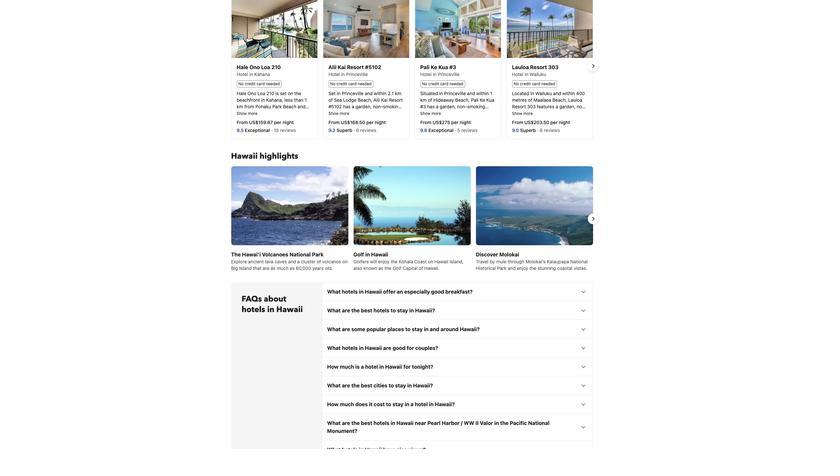 Task type: vqa. For each thing, say whether or not it's contained in the screenshot.
Favourite
no



Task type: locate. For each thing, give the bounding box(es) containing it.
2 hale from the top
[[237, 90, 246, 96]]

4 no credit card needed from the left
[[514, 81, 556, 86]]

a inside located in wailuku and within 400 metres of maalaea beach, lauloa resort 303 features a garden, non- smoking rooms, and free wifi throughout the property.
[[556, 104, 559, 109]]

no for hale
[[239, 81, 244, 86]]

what are some popular places to stay in and around hawaii? button
[[322, 320, 593, 338]]

years
[[313, 265, 324, 271]]

pali up situated
[[421, 64, 430, 70]]

show more
[[237, 111, 258, 116], [329, 111, 349, 116], [421, 111, 441, 116], [512, 111, 533, 116]]

rooms, inside situated in princeville and within 1 km of hideaway beach, pali ke kua #3 has a garden, non-smoking rooms, and free wifi throughout the property.
[[421, 110, 435, 116]]

pali right hideaway
[[471, 97, 479, 103]]

loa up pohaku
[[258, 90, 265, 96]]

1 horizontal spatial as
[[290, 265, 295, 271]]

5 what from the top
[[327, 382, 341, 388]]

3 hotel from the left
[[421, 71, 432, 77]]

hale inside hale ono loa 210 hotel in kahana
[[237, 64, 248, 70]]

park inside the hawai'i volcanoes national park explore ancient lava caves and a cluster of volcanos on big island that are as much as 60,000 years old.
[[312, 251, 324, 257]]

alii
[[329, 64, 337, 70], [374, 97, 380, 103]]

1 horizontal spatial on
[[343, 259, 348, 264]]

of right "metres"
[[528, 97, 533, 103]]

the up some on the bottom of page
[[352, 307, 360, 313]]

also
[[354, 265, 362, 271]]

as right known
[[379, 265, 384, 271]]

are
[[263, 265, 270, 271], [342, 307, 350, 313], [342, 326, 350, 332], [383, 345, 392, 351], [342, 382, 350, 388], [342, 420, 350, 426]]

in inside set in princeville and within 2.1 km of sea lodge beach, alii kai resort #5102 has a garden, non-smoking rooms, and free wifi throughout the property.
[[337, 90, 341, 96]]

much
[[277, 265, 289, 271], [340, 364, 354, 370], [340, 401, 354, 407]]

next image for 'hawaii highlights' 'section'
[[589, 215, 597, 223]]

exceptional down us$159.67
[[245, 127, 270, 133]]

the inside dropdown button
[[352, 382, 360, 388]]

smoking up from 5 reviews element at the right top
[[468, 104, 485, 109]]

us$203.50
[[525, 119, 550, 125]]

princeville inside situated in princeville and within 1 km of hideaway beach, pali ke kua #3 has a garden, non-smoking rooms, and free wifi throughout the property.
[[444, 90, 466, 96]]

hotel up what are the best cities to stay in hawaii?
[[365, 364, 378, 370]]

0 horizontal spatial exceptional
[[245, 127, 270, 133]]

0 horizontal spatial 303
[[528, 104, 536, 109]]

enjoy
[[378, 259, 390, 264], [517, 265, 529, 271]]

night for hale ono loa 210
[[283, 119, 294, 125]]

in inside located in wailuku and within 400 metres of maalaea beach, lauloa resort 303 features a garden, non- smoking rooms, and free wifi throughout the property.
[[531, 90, 535, 96]]

0 vertical spatial much
[[277, 265, 289, 271]]

more for resort
[[524, 111, 533, 116]]

2 horizontal spatial smoking
[[512, 110, 530, 116]]

210 up set on the top left of the page
[[272, 64, 281, 70]]

wailuku
[[530, 71, 547, 77], [536, 90, 552, 96]]

village
[[282, 110, 296, 116]]

3 rooms, from the left
[[532, 110, 546, 116]]

hotel up the "located"
[[512, 71, 524, 77]]

national inside the hawai'i volcanoes national park explore ancient lava caves and a cluster of volcanos on big island that are as much as 60,000 years old.
[[290, 251, 311, 257]]

km inside situated in princeville and within 1 km of hideaway beach, pali ke kua #3 has a garden, non-smoking rooms, and free wifi throughout the property.
[[421, 97, 427, 103]]

1 horizontal spatial rooms,
[[421, 110, 435, 116]]

reviews inside from us$159.67 per night 9.5 exceptional 19 reviews
[[280, 127, 296, 133]]

night for pali ke kua #3
[[460, 119, 471, 125]]

0 vertical spatial hotel
[[365, 364, 378, 370]]

night for lauloa resort 303
[[559, 119, 570, 125]]

reviews right 6 on the left of page
[[360, 127, 377, 133]]

set
[[280, 90, 287, 96]]

within inside set in princeville and within 2.1 km of sea lodge beach, alii kai resort #5102 has a garden, non-smoking rooms, and free wifi throughout the property.
[[374, 90, 387, 96]]

0 vertical spatial ono
[[250, 64, 260, 70]]

0 horizontal spatial park
[[273, 104, 282, 109]]

a inside the hawai'i volcanoes national park explore ancient lava caves and a cluster of volcanos on big island that are as much as 60,000 years old.
[[297, 259, 300, 264]]

park down kahana,
[[273, 104, 282, 109]]

on up hawaii.
[[428, 259, 434, 264]]

what are the best hotels to stay in hawaii?
[[327, 307, 435, 313]]

what inside what are the best hotels in hawaii near pearl harbor / ww ii valor in the pacific national monument?
[[327, 420, 341, 426]]

1 inside hale ono loa 210 is set on the beachfront in kahana, less than 1 km from pohaku park beach and 4.5 km from whalers village shopping center.
[[305, 97, 307, 103]]

best up some on the bottom of page
[[361, 307, 373, 313]]

2 more from the left
[[340, 111, 349, 116]]

hotel inside hale ono loa 210 hotel in kahana
[[237, 71, 248, 77]]

0 vertical spatial good
[[431, 289, 444, 295]]

1 horizontal spatial kai
[[381, 97, 388, 103]]

1 horizontal spatial enjoy
[[517, 265, 529, 271]]

superb down us$168.50
[[337, 127, 353, 133]]

are for what are the best hotels to stay in hawaii?
[[342, 307, 350, 313]]

0 horizontal spatial has
[[343, 104, 351, 109]]

much for how much is a hotel in hawaii for tonight?
[[340, 364, 354, 370]]

0 vertical spatial hale
[[237, 64, 248, 70]]

1 hotel from the left
[[237, 71, 248, 77]]

national up "vistas."
[[571, 259, 588, 264]]

a inside set in princeville and within 2.1 km of sea lodge beach, alii kai resort #5102 has a garden, non-smoking rooms, and free wifi throughout the property.
[[352, 104, 355, 109]]

golf down "kohala"
[[393, 265, 402, 271]]

reviews right 19
[[280, 127, 296, 133]]

needed for resort
[[358, 81, 372, 86]]

2 superb from the left
[[521, 127, 536, 133]]

a up "60,000" in the left of the page
[[297, 259, 300, 264]]

reviews for 210
[[280, 127, 296, 133]]

no credit card needed for ono
[[239, 81, 280, 86]]

smoking inside located in wailuku and within 400 metres of maalaea beach, lauloa resort 303 features a garden, non- smoking rooms, and free wifi throughout the property.
[[512, 110, 530, 116]]

2 beach, from the left
[[456, 97, 470, 103]]

show up shopping
[[237, 111, 247, 116]]

what are the best hotels to stay in hawaii? button
[[322, 301, 593, 320]]

through
[[508, 259, 525, 264]]

0 vertical spatial for
[[407, 345, 414, 351]]

0 horizontal spatial ke
[[431, 64, 438, 70]]

1 horizontal spatial hotel
[[415, 401, 428, 407]]

offer
[[383, 289, 396, 295]]

beach, inside located in wailuku and within 400 metres of maalaea beach, lauloa resort 303 features a garden, non- smoking rooms, and free wifi throughout the property.
[[553, 97, 567, 103]]

3 night from the left
[[460, 119, 471, 125]]

reviews inside from us$168.50 per night 9.2 superb 6 reviews
[[360, 127, 377, 133]]

on inside the hawai'i volcanoes national park explore ancient lava caves and a cluster of volcanos on big island that are as much as 60,000 years old.
[[343, 259, 348, 264]]

how
[[327, 364, 339, 370], [327, 401, 339, 407]]

more up us$203.50
[[524, 111, 533, 116]]

rated exceptional element for kua
[[429, 127, 455, 133]]

1 vertical spatial next image
[[589, 215, 597, 223]]

per up from 8 reviews element
[[551, 119, 558, 125]]

1 horizontal spatial property.
[[429, 117, 448, 122]]

best for what are the best hotels to stay in hawaii?
[[361, 307, 373, 313]]

to for hotels
[[391, 307, 396, 313]]

rated exceptional element for loa
[[245, 127, 271, 133]]

0 vertical spatial wailuku
[[530, 71, 547, 77]]

what hotels in hawaii offer an especially good breakfast? button
[[322, 282, 593, 301]]

pali inside pali ke kua #3 hotel in princeville
[[421, 64, 430, 70]]

non- inside located in wailuku and within 400 metres of maalaea beach, lauloa resort 303 features a garden, non- smoking rooms, and free wifi throughout the property.
[[577, 104, 587, 109]]

1 horizontal spatial superb
[[521, 127, 536, 133]]

island
[[239, 265, 252, 271]]

3 credit from the left
[[429, 81, 439, 86]]

3 non- from the left
[[577, 104, 587, 109]]

garden, right features
[[560, 104, 576, 109]]

2 horizontal spatial free
[[557, 110, 565, 116]]

volcanos
[[322, 259, 341, 264]]

lauloa
[[512, 64, 529, 70], [569, 97, 583, 103]]

3 from from the left
[[421, 119, 432, 125]]

#5102 inside set in princeville and within 2.1 km of sea lodge beach, alii kai resort #5102 has a garden, non-smoking rooms, and free wifi throughout the property.
[[329, 104, 342, 109]]

the up than at the left of page
[[295, 90, 301, 96]]

4 show more from the left
[[512, 111, 533, 116]]

how for how much is a hotel in hawaii for tonight?
[[327, 364, 339, 370]]

from inside from us$159.67 per night 9.5 exceptional 19 reviews
[[237, 119, 248, 125]]

stay up "couples?"
[[412, 326, 423, 332]]

wifi inside located in wailuku and within 400 metres of maalaea beach, lauloa resort 303 features a garden, non- smoking rooms, and free wifi throughout the property.
[[566, 110, 575, 116]]

4 show more button from the left
[[512, 110, 533, 116]]

0 horizontal spatial free
[[354, 110, 362, 116]]

3 what from the top
[[327, 326, 341, 332]]

hideaway
[[434, 97, 454, 103]]

in inside "lauloa resort 303 hotel in wailuku"
[[525, 71, 529, 77]]

1 vertical spatial national
[[571, 259, 588, 264]]

more up us$275
[[432, 111, 441, 116]]

0 vertical spatial golf
[[354, 251, 364, 257]]

2 no credit card needed from the left
[[330, 81, 372, 86]]

1 vertical spatial much
[[340, 364, 354, 370]]

1 credit from the left
[[245, 81, 256, 86]]

scored 9.0 element
[[512, 127, 521, 133]]

good right especially
[[431, 289, 444, 295]]

hotels inside dropdown button
[[374, 307, 390, 313]]

1 rooms, from the left
[[329, 110, 343, 116]]

rated exceptional element down us$159.67
[[245, 127, 271, 133]]

the up "9.2"
[[329, 117, 336, 122]]

303
[[549, 64, 559, 70], [528, 104, 536, 109]]

pali
[[421, 64, 430, 70], [471, 97, 479, 103]]

card
[[257, 81, 265, 86], [349, 81, 357, 86], [440, 81, 449, 86], [532, 81, 541, 86]]

has inside situated in princeville and within 1 km of hideaway beach, pali ke kua #3 has a garden, non-smoking rooms, and free wifi throughout the property.
[[428, 104, 435, 109]]

1 vertical spatial pali
[[471, 97, 479, 103]]

1 has from the left
[[343, 104, 351, 109]]

1 horizontal spatial garden,
[[440, 104, 456, 109]]

2 what from the top
[[327, 307, 341, 313]]

0 horizontal spatial kua
[[439, 64, 448, 70]]

rated superb element
[[337, 127, 354, 133], [521, 127, 538, 133]]

hawaii? down tonight?
[[413, 382, 433, 388]]

stay inside the how much does it cost to stay in a hotel in hawaii? dropdown button
[[393, 401, 404, 407]]

1 horizontal spatial has
[[428, 104, 435, 109]]

0 horizontal spatial property.
[[337, 117, 356, 122]]

a
[[352, 104, 355, 109], [436, 104, 439, 109], [556, 104, 559, 109], [297, 259, 300, 264], [361, 364, 364, 370], [411, 401, 414, 407]]

more up us$168.50
[[340, 111, 349, 116]]

is up what are the best cities to stay in hawaii?
[[356, 364, 360, 370]]

show for hale
[[237, 111, 247, 116]]

best for what are the best hotels in hawaii near pearl harbor / ww ii valor in the pacific national monument?
[[361, 420, 373, 426]]

hawai'i
[[242, 251, 261, 257]]

scored 9.6 element
[[421, 127, 429, 133]]

0 vertical spatial #5102
[[365, 64, 381, 70]]

2 exceptional from the left
[[429, 127, 454, 133]]

2 next image from the top
[[589, 215, 597, 223]]

2 reviews from the left
[[360, 127, 377, 133]]

golf
[[354, 251, 364, 257], [393, 265, 402, 271]]

no up situated
[[422, 81, 427, 86]]

1 vertical spatial ke
[[480, 97, 485, 103]]

2 within from the left
[[477, 90, 489, 96]]

1 no from the left
[[239, 81, 244, 86]]

1 no credit card needed from the left
[[239, 81, 280, 86]]

more for ke
[[432, 111, 441, 116]]

needed for loa
[[266, 81, 280, 86]]

1 vertical spatial alii
[[374, 97, 380, 103]]

1 needed from the left
[[266, 81, 280, 86]]

non- down 400
[[577, 104, 587, 109]]

1 beach, from the left
[[358, 97, 373, 103]]

2 property. from the left
[[429, 117, 448, 122]]

capital
[[403, 265, 418, 271]]

the
[[231, 251, 241, 257]]

exceptional down us$275
[[429, 127, 454, 133]]

hotel up situated
[[421, 71, 432, 77]]

free up from 8 reviews element
[[557, 110, 565, 116]]

show more button for lauloa
[[512, 110, 533, 116]]

210 for hale ono loa 210 hotel in kahana
[[272, 64, 281, 70]]

of
[[329, 97, 333, 103], [428, 97, 433, 103], [528, 97, 533, 103], [317, 259, 321, 264], [419, 265, 423, 271]]

1 horizontal spatial alii
[[374, 97, 380, 103]]

hotel inside "lauloa resort 303 hotel in wailuku"
[[512, 71, 524, 77]]

exceptional
[[245, 127, 270, 133], [429, 127, 454, 133]]

is left set on the top left of the page
[[276, 90, 279, 96]]

1 non- from the left
[[373, 104, 383, 109]]

of inside located in wailuku and within 400 metres of maalaea beach, lauloa resort 303 features a garden, non- smoking rooms, and free wifi throughout the property.
[[528, 97, 533, 103]]

and inside what are some popular places to stay in and around hawaii? dropdown button
[[430, 326, 440, 332]]

0 horizontal spatial beach,
[[358, 97, 373, 103]]

to right places
[[406, 326, 411, 332]]

3 wifi from the left
[[566, 110, 575, 116]]

1 wifi from the left
[[363, 110, 373, 116]]

from
[[245, 104, 254, 109], [253, 110, 262, 116]]

0 vertical spatial ke
[[431, 64, 438, 70]]

2 has from the left
[[428, 104, 435, 109]]

3 show from the left
[[421, 111, 431, 116]]

1 night from the left
[[283, 119, 294, 125]]

from 6 reviews element
[[354, 127, 378, 133]]

accordion control element
[[322, 282, 593, 449]]

needed up hideaway
[[450, 81, 464, 86]]

0 vertical spatial national
[[290, 251, 311, 257]]

card for resort
[[532, 81, 541, 86]]

are for what are some popular places to stay in and around hawaii?
[[342, 326, 350, 332]]

#5102
[[365, 64, 381, 70], [329, 104, 342, 109]]

no credit card needed down "lauloa resort 303 hotel in wailuku"
[[514, 81, 556, 86]]

from inside 'from us$275 per night 9.6 exceptional 5 reviews'
[[421, 119, 432, 125]]

0 horizontal spatial golf
[[354, 251, 364, 257]]

from us$159.67 per night 9.5 exceptional 19 reviews
[[237, 119, 297, 133]]

stay inside what are the best hotels to stay in hawaii? dropdown button
[[397, 307, 408, 313]]

3 within from the left
[[563, 90, 575, 96]]

ke
[[431, 64, 438, 70], [480, 97, 485, 103]]

to for cost
[[386, 401, 392, 407]]

4 no from the left
[[514, 81, 519, 86]]

hotel up near
[[415, 401, 428, 407]]

from up scored 9.0 element
[[512, 119, 524, 125]]

0 horizontal spatial garden,
[[356, 104, 372, 109]]

3 reviews from the left
[[462, 127, 478, 133]]

throughout up from 5 reviews element at the right top
[[466, 110, 489, 116]]

3 per from the left
[[452, 119, 459, 125]]

card down pali ke kua #3 hotel in princeville
[[440, 81, 449, 86]]

are inside what are the best hotels in hawaii near pearl harbor / ww ii valor in the pacific national monument?
[[342, 420, 350, 426]]

4 hotel from the left
[[512, 71, 524, 77]]

4 night from the left
[[559, 119, 570, 125]]

0 vertical spatial 303
[[549, 64, 559, 70]]

1 vertical spatial 1
[[305, 97, 307, 103]]

show more button up us$275
[[421, 110, 441, 116]]

0 horizontal spatial kai
[[338, 64, 346, 70]]

1 property. from the left
[[337, 117, 356, 122]]

show for alii
[[329, 111, 339, 116]]

2 horizontal spatial park
[[497, 265, 507, 271]]

garden, inside set in princeville and within 2.1 km of sea lodge beach, alii kai resort #5102 has a garden, non-smoking rooms, and free wifi throughout the property.
[[356, 104, 372, 109]]

1 vertical spatial 303
[[528, 104, 536, 109]]

no credit card needed
[[239, 81, 280, 86], [330, 81, 372, 86], [422, 81, 464, 86], [514, 81, 556, 86]]

2 rooms, from the left
[[421, 110, 435, 116]]

hotel for hale
[[237, 71, 248, 77]]

best inside dropdown button
[[361, 382, 373, 388]]

4 what from the top
[[327, 345, 341, 351]]

travel
[[476, 259, 489, 264]]

3 more from the left
[[432, 111, 441, 116]]

0 vertical spatial lauloa
[[512, 64, 529, 70]]

what for what are some popular places to stay in and around hawaii?
[[327, 326, 341, 332]]

rooms, inside set in princeville and within 2.1 km of sea lodge beach, alii kai resort #5102 has a garden, non-smoking rooms, and free wifi throughout the property.
[[329, 110, 343, 116]]

beach, inside set in princeville and within 2.1 km of sea lodge beach, alii kai resort #5102 has a garden, non-smoking rooms, and free wifi throughout the property.
[[358, 97, 373, 103]]

1 horizontal spatial ke
[[480, 97, 485, 103]]

3 best from the top
[[361, 420, 373, 426]]

caves
[[275, 259, 287, 264]]

hotel inside pali ke kua #3 hotel in princeville
[[421, 71, 432, 77]]

what
[[327, 289, 341, 295], [327, 307, 341, 313], [327, 326, 341, 332], [327, 345, 341, 351], [327, 382, 341, 388], [327, 420, 341, 426]]

on
[[288, 90, 293, 96], [343, 259, 348, 264], [428, 259, 434, 264]]

2 best from the top
[[361, 382, 373, 388]]

beach, right lodge
[[358, 97, 373, 103]]

1 horizontal spatial is
[[356, 364, 360, 370]]

night up from 8 reviews element
[[559, 119, 570, 125]]

within for lauloa resort 303
[[563, 90, 575, 96]]

good
[[431, 289, 444, 295], [393, 345, 406, 351]]

1 horizontal spatial #5102
[[365, 64, 381, 70]]

show more down "metres"
[[512, 111, 533, 116]]

0 vertical spatial #3
[[450, 64, 457, 70]]

0 vertical spatial is
[[276, 90, 279, 96]]

hotel
[[237, 71, 248, 77], [329, 71, 340, 77], [421, 71, 432, 77], [512, 71, 524, 77]]

faqs about hotels in hawaii
[[242, 294, 303, 315]]

3 needed from the left
[[450, 81, 464, 86]]

2 hotel from the left
[[329, 71, 340, 77]]

1 rated superb element from the left
[[337, 127, 354, 133]]

2 vertical spatial national
[[529, 420, 550, 426]]

per inside 'from us$275 per night 9.6 exceptional 5 reviews'
[[452, 119, 459, 125]]

0 horizontal spatial 1
[[305, 97, 307, 103]]

what are the best hotels in hawaii near pearl harbor / ww ii valor in the pacific national monument?
[[327, 420, 550, 434]]

night for alii kai resort #5102
[[375, 119, 386, 125]]

credit up the "located"
[[520, 81, 531, 86]]

2 free from the left
[[446, 110, 454, 116]]

show up scored 9.6 element
[[421, 111, 431, 116]]

2 non- from the left
[[457, 104, 468, 109]]

loa up kahana
[[261, 64, 270, 70]]

1 hale from the top
[[237, 64, 248, 70]]

lauloa resort 303 hotel in wailuku
[[512, 64, 559, 77]]

credit
[[245, 81, 256, 86], [337, 81, 347, 86], [429, 81, 439, 86], [520, 81, 531, 86]]

how much is a hotel in hawaii for tonight?
[[327, 364, 434, 370]]

the up '9.6' at right top
[[421, 117, 427, 122]]

0 horizontal spatial on
[[288, 90, 293, 96]]

credit up situated
[[429, 81, 439, 86]]

to for places
[[406, 326, 411, 332]]

3 show more from the left
[[421, 111, 441, 116]]

from us$168.50 per night 9.2 superb 6 reviews
[[329, 119, 386, 133]]

garden, down lodge
[[356, 104, 372, 109]]

1 show more from the left
[[237, 111, 258, 116]]

on inside hale ono loa 210 is set on the beachfront in kahana, less than 1 km from pohaku park beach and 4.5 km from whalers village shopping center.
[[288, 90, 293, 96]]

hotels
[[342, 289, 358, 295], [242, 304, 265, 315], [374, 307, 390, 313], [342, 345, 358, 351], [374, 420, 390, 426]]

0 horizontal spatial rated superb element
[[337, 127, 354, 133]]

lauloa up the "located"
[[512, 64, 529, 70]]

1 vertical spatial how
[[327, 401, 339, 407]]

are for what are the best cities to stay in hawaii?
[[342, 382, 350, 388]]

wifi inside situated in princeville and within 1 km of hideaway beach, pali ke kua #3 has a garden, non-smoking rooms, and free wifi throughout the property.
[[455, 110, 464, 116]]

what for what are the best hotels to stay in hawaii?
[[327, 307, 341, 313]]

2 show more from the left
[[329, 111, 349, 116]]

metres
[[512, 97, 527, 103]]

throughout down 2.1 on the left top
[[374, 110, 397, 116]]

1 show from the left
[[237, 111, 247, 116]]

2 vertical spatial park
[[497, 265, 507, 271]]

1 horizontal spatial pali
[[471, 97, 479, 103]]

loa for hale ono loa 210 is set on the beachfront in kahana, less than 1 km from pohaku park beach and 4.5 km from whalers village shopping center.
[[258, 90, 265, 96]]

rooms,
[[329, 110, 343, 116], [421, 110, 435, 116], [532, 110, 546, 116]]

1 card from the left
[[257, 81, 265, 86]]

4 from from the left
[[512, 119, 524, 125]]

is inside dropdown button
[[356, 364, 360, 370]]

what for what hotels in hawaii are good for couples?
[[327, 345, 341, 351]]

credit for ke
[[429, 81, 439, 86]]

kohala
[[399, 259, 413, 264]]

1 horizontal spatial national
[[529, 420, 550, 426]]

from 5 reviews element
[[455, 127, 479, 133]]

2 horizontal spatial wifi
[[566, 110, 575, 116]]

a right features
[[556, 104, 559, 109]]

2 rated exceptional element from the left
[[429, 127, 455, 133]]

throughout inside set in princeville and within 2.1 km of sea lodge beach, alii kai resort #5102 has a garden, non-smoking rooms, and free wifi throughout the property.
[[374, 110, 397, 116]]

rooms, up us$203.50
[[532, 110, 546, 116]]

6
[[356, 127, 359, 133]]

2 from from the left
[[329, 119, 340, 125]]

3 show more button from the left
[[421, 110, 441, 116]]

2 horizontal spatial non-
[[577, 104, 587, 109]]

show more up shopping
[[237, 111, 258, 116]]

0 vertical spatial next image
[[589, 62, 597, 70]]

2 how from the top
[[327, 401, 339, 407]]

kua inside pali ke kua #3 hotel in princeville
[[439, 64, 448, 70]]

2 horizontal spatial on
[[428, 259, 434, 264]]

free inside set in princeville and within 2.1 km of sea lodge beach, alii kai resort #5102 has a garden, non-smoking rooms, and free wifi throughout the property.
[[354, 110, 362, 116]]

throughout inside located in wailuku and within 400 metres of maalaea beach, lauloa resort 303 features a garden, non- smoking rooms, and free wifi throughout the property.
[[512, 117, 536, 122]]

1 how from the top
[[327, 364, 339, 370]]

superb for hotel
[[521, 127, 536, 133]]

no credit card needed down kahana
[[239, 81, 280, 86]]

much for how much does it cost to stay in a hotel in hawaii?
[[340, 401, 354, 407]]

3 as from the left
[[379, 265, 384, 271]]

show more for lauloa
[[512, 111, 533, 116]]

on up less
[[288, 90, 293, 96]]

princeville
[[346, 71, 368, 77], [438, 71, 460, 77], [342, 90, 364, 96], [444, 90, 466, 96]]

loa inside hale ono loa 210 is set on the beachfront in kahana, less than 1 km from pohaku park beach and 4.5 km from whalers village shopping center.
[[258, 90, 265, 96]]

less
[[285, 97, 293, 103]]

show down "metres"
[[512, 111, 523, 116]]

0 horizontal spatial as
[[271, 265, 276, 271]]

best inside what are the best hotels in hawaii near pearl harbor / ww ii valor in the pacific national monument?
[[361, 420, 373, 426]]

what hotels in hawaii are good for couples? button
[[322, 339, 593, 357]]

show for pali
[[421, 111, 431, 116]]

beach, inside situated in princeville and within 1 km of hideaway beach, pali ke kua #3 has a garden, non-smoking rooms, and free wifi throughout the property.
[[456, 97, 470, 103]]

within for alii kai resort #5102
[[374, 90, 387, 96]]

the hawai'i volcanoes national park explore ancient lava caves and a cluster of volcanos on big island that are as much as 60,000 years old.
[[231, 251, 348, 271]]

molokai
[[500, 251, 520, 257]]

1 show more button from the left
[[237, 110, 258, 116]]

within inside located in wailuku and within 400 metres of maalaea beach, lauloa resort 303 features a garden, non- smoking rooms, and free wifi throughout the property.
[[563, 90, 575, 96]]

kua up hideaway
[[439, 64, 448, 70]]

more up shopping
[[248, 111, 258, 116]]

4 credit from the left
[[520, 81, 531, 86]]

beach, for lauloa resort 303
[[553, 97, 567, 103]]

hawaii? down especially
[[415, 307, 435, 313]]

more for kai
[[340, 111, 349, 116]]

3 no from the left
[[422, 81, 427, 86]]

superb down us$203.50
[[521, 127, 536, 133]]

1 horizontal spatial #3
[[450, 64, 457, 70]]

1 rated exceptional element from the left
[[245, 127, 271, 133]]

night inside 'from us$275 per night 9.6 exceptional 5 reviews'
[[460, 119, 471, 125]]

to inside dropdown button
[[391, 307, 396, 313]]

does
[[356, 401, 368, 407]]

3 no credit card needed from the left
[[422, 81, 464, 86]]

next image
[[589, 62, 597, 70], [589, 215, 597, 223]]

hotel
[[365, 364, 378, 370], [415, 401, 428, 407]]

rated exceptional element
[[245, 127, 271, 133], [429, 127, 455, 133]]

303 inside "lauloa resort 303 hotel in wailuku"
[[549, 64, 559, 70]]

are for what are the best hotels in hawaii near pearl harbor / ww ii valor in the pacific national monument?
[[342, 420, 350, 426]]

show for lauloa
[[512, 111, 523, 116]]

beach, up features
[[553, 97, 567, 103]]

4 more from the left
[[524, 111, 533, 116]]

2.1
[[388, 90, 394, 96]]

hotel up set
[[329, 71, 340, 77]]

per
[[274, 119, 282, 125], [367, 119, 374, 125], [452, 119, 459, 125], [551, 119, 558, 125]]

ono inside hale ono loa 210 hotel in kahana
[[250, 64, 260, 70]]

1 vertical spatial #3
[[421, 104, 426, 109]]

from us$275 per night 9.6 exceptional 5 reviews
[[421, 119, 479, 133]]

the up 'does' on the bottom left
[[352, 382, 360, 388]]

19
[[274, 127, 279, 133]]

harbor
[[442, 420, 460, 426]]

1 horizontal spatial non-
[[457, 104, 468, 109]]

4 show from the left
[[512, 111, 523, 116]]

ono inside hale ono loa 210 is set on the beachfront in kahana, less than 1 km from pohaku park beach and 4.5 km from whalers village shopping center.
[[248, 90, 256, 96]]

1 horizontal spatial wifi
[[455, 110, 464, 116]]

0 horizontal spatial lauloa
[[512, 64, 529, 70]]

2 card from the left
[[349, 81, 357, 86]]

show more button
[[237, 110, 258, 116], [329, 110, 349, 116], [421, 110, 441, 116], [512, 110, 533, 116]]

in inside golf in hawaii golfers will enjoy the kohala coast on hawaii island, also known as the golf capital of hawaii.
[[366, 251, 370, 257]]

the up 8
[[537, 117, 544, 122]]

rooms, up us$275
[[421, 110, 435, 116]]

of inside set in princeville and within 2.1 km of sea lodge beach, alii kai resort #5102 has a garden, non-smoking rooms, and free wifi throughout the property.
[[329, 97, 333, 103]]

2 horizontal spatial national
[[571, 259, 588, 264]]

per up from 6 reviews element
[[367, 119, 374, 125]]

1 left the "located"
[[490, 90, 493, 96]]

1 within from the left
[[374, 90, 387, 96]]

0 vertical spatial how
[[327, 364, 339, 370]]

0 vertical spatial kai
[[338, 64, 346, 70]]

of up years
[[317, 259, 321, 264]]

2 garden, from the left
[[440, 104, 456, 109]]

from for hale
[[237, 119, 248, 125]]

within inside situated in princeville and within 1 km of hideaway beach, pali ke kua #3 has a garden, non-smoking rooms, and free wifi throughout the property.
[[477, 90, 489, 96]]

no credit card needed for kai
[[330, 81, 372, 86]]

1 horizontal spatial beach,
[[456, 97, 470, 103]]

in
[[249, 71, 253, 77], [341, 71, 345, 77], [433, 71, 437, 77], [525, 71, 529, 77], [337, 90, 341, 96], [439, 90, 443, 96], [531, 90, 535, 96], [261, 97, 265, 103], [366, 251, 370, 257], [359, 289, 364, 295], [267, 304, 275, 315], [410, 307, 414, 313], [424, 326, 429, 332], [359, 345, 364, 351], [380, 364, 384, 370], [408, 382, 412, 388], [405, 401, 410, 407], [429, 401, 434, 407], [391, 420, 396, 426], [495, 420, 499, 426]]

2 vertical spatial much
[[340, 401, 354, 407]]

per inside from us$168.50 per night 9.2 superb 6 reviews
[[367, 119, 374, 125]]

4 card from the left
[[532, 81, 541, 86]]

show more button down "metres"
[[512, 110, 533, 116]]

1 more from the left
[[248, 111, 258, 116]]

old.
[[325, 265, 333, 271]]

2 horizontal spatial rooms,
[[532, 110, 546, 116]]

beach, right hideaway
[[456, 97, 470, 103]]

3 garden, from the left
[[560, 104, 576, 109]]

1 vertical spatial hale
[[237, 90, 246, 96]]

1 garden, from the left
[[356, 104, 372, 109]]

2 night from the left
[[375, 119, 386, 125]]

2 per from the left
[[367, 119, 374, 125]]

garden,
[[356, 104, 372, 109], [440, 104, 456, 109], [560, 104, 576, 109]]

1 vertical spatial kai
[[381, 97, 388, 103]]

0 horizontal spatial superb
[[337, 127, 353, 133]]

0 vertical spatial pali
[[421, 64, 430, 70]]

0 horizontal spatial non-
[[373, 104, 383, 109]]

1 what from the top
[[327, 289, 341, 295]]

the hawai'i volcanoes national park image
[[231, 166, 348, 283]]

national inside discover molokai travel by mule through molokai's kalaupapa national historical park and enjoy the stunning coastal vistas.
[[571, 259, 588, 264]]

center.
[[258, 117, 274, 122]]

kai inside set in princeville and within 2.1 km of sea lodge beach, alii kai resort #5102 has a garden, non-smoking rooms, and free wifi throughout the property.
[[381, 97, 388, 103]]

1 horizontal spatial kua
[[487, 97, 495, 103]]

as down lava
[[271, 265, 276, 271]]

rated superb element for #5102
[[337, 127, 354, 133]]

2 needed from the left
[[358, 81, 372, 86]]

per up 5
[[452, 119, 459, 125]]

3 property. from the left
[[545, 117, 565, 122]]

stay inside what are some popular places to stay in and around hawaii? dropdown button
[[412, 326, 423, 332]]

scored 9.5 element
[[237, 127, 245, 133]]

park down mule
[[497, 265, 507, 271]]

0 horizontal spatial #5102
[[329, 104, 342, 109]]

2 show more button from the left
[[329, 110, 349, 116]]

9.0
[[512, 127, 519, 133]]

credit for kai
[[337, 81, 347, 86]]

credit for ono
[[245, 81, 256, 86]]

1 exceptional from the left
[[245, 127, 270, 133]]

to up places
[[391, 307, 396, 313]]

2 rated superb element from the left
[[521, 127, 538, 133]]

garden, down hideaway
[[440, 104, 456, 109]]

credit for resort
[[520, 81, 531, 86]]

1 free from the left
[[354, 110, 362, 116]]

from up scored 9.6 element
[[421, 119, 432, 125]]

1 horizontal spatial free
[[446, 110, 454, 116]]

1 best from the top
[[361, 307, 373, 313]]

1 reviews from the left
[[280, 127, 296, 133]]

has down situated
[[428, 104, 435, 109]]

property.
[[337, 117, 356, 122], [429, 117, 448, 122], [545, 117, 565, 122]]

best inside dropdown button
[[361, 307, 373, 313]]

known
[[364, 265, 377, 271]]

rooms, inside located in wailuku and within 400 metres of maalaea beach, lauloa resort 303 features a garden, non- smoking rooms, and free wifi throughout the property.
[[532, 110, 546, 116]]

0 vertical spatial enjoy
[[378, 259, 390, 264]]

the down molokai's
[[530, 265, 537, 271]]

in inside situated in princeville and within 1 km of hideaway beach, pali ke kua #3 has a garden, non-smoking rooms, and free wifi throughout the property.
[[439, 90, 443, 96]]

2 horizontal spatial beach,
[[553, 97, 567, 103]]

show more for alii
[[329, 111, 349, 116]]

1 superb from the left
[[337, 127, 353, 133]]

the inside set in princeville and within 2.1 km of sea lodge beach, alii kai resort #5102 has a garden, non-smoking rooms, and free wifi throughout the property.
[[329, 117, 336, 122]]

0 horizontal spatial good
[[393, 345, 406, 351]]

lauloa down 400
[[569, 97, 583, 103]]

4 needed from the left
[[542, 81, 556, 86]]

night inside from us$203.50 per night 9.0 superb 8 reviews
[[559, 119, 570, 125]]

the
[[295, 90, 301, 96], [329, 117, 336, 122], [421, 117, 427, 122], [537, 117, 544, 122], [391, 259, 398, 264], [385, 265, 392, 271], [530, 265, 537, 271], [352, 307, 360, 313], [352, 382, 360, 388], [352, 420, 360, 426], [501, 420, 509, 426]]

2 no from the left
[[330, 81, 336, 86]]

2 horizontal spatial garden,
[[560, 104, 576, 109]]

4 reviews from the left
[[544, 127, 560, 133]]

stay for cost
[[393, 401, 404, 407]]

1 horizontal spatial throughout
[[466, 110, 489, 116]]

of inside situated in princeville and within 1 km of hideaway beach, pali ke kua #3 has a garden, non-smoking rooms, and free wifi throughout the property.
[[428, 97, 433, 103]]

situated in princeville and within 1 km of hideaway beach, pali ke kua #3 has a garden, non-smoking rooms, and free wifi throughout the property.
[[421, 90, 495, 122]]

of inside the hawai'i volcanoes national park explore ancient lava caves and a cluster of volcanos on big island that are as much as 60,000 years old.
[[317, 259, 321, 264]]

3 card from the left
[[440, 81, 449, 86]]

as
[[271, 265, 276, 271], [290, 265, 295, 271], [379, 265, 384, 271]]

in inside alii kai resort #5102 hotel in princeville
[[341, 71, 345, 77]]

free up us$168.50
[[354, 110, 362, 116]]

a down hideaway
[[436, 104, 439, 109]]

stay for hotels
[[397, 307, 408, 313]]

from down beachfront
[[245, 104, 254, 109]]

is
[[276, 90, 279, 96], [356, 364, 360, 370]]

1 horizontal spatial rated exceptional element
[[429, 127, 455, 133]]

2 wifi from the left
[[455, 110, 464, 116]]

0 horizontal spatial wifi
[[363, 110, 373, 116]]

3 beach, from the left
[[553, 97, 567, 103]]

1 horizontal spatial 1
[[490, 90, 493, 96]]

night inside from us$159.67 per night 9.5 exceptional 19 reviews
[[283, 119, 294, 125]]

and
[[365, 90, 373, 96], [467, 90, 475, 96], [554, 90, 562, 96], [298, 104, 306, 109], [345, 110, 353, 116], [436, 110, 444, 116], [547, 110, 555, 116], [288, 259, 296, 264], [508, 265, 516, 271], [430, 326, 440, 332]]

stay right cost
[[393, 401, 404, 407]]

enjoy down through
[[517, 265, 529, 271]]

hawaii?
[[415, 307, 435, 313], [460, 326, 480, 332], [413, 382, 433, 388], [435, 401, 455, 407]]

1 vertical spatial from
[[253, 110, 262, 116]]

0 horizontal spatial alii
[[329, 64, 337, 70]]

1 as from the left
[[271, 265, 276, 271]]

1 vertical spatial enjoy
[[517, 265, 529, 271]]

per inside from us$203.50 per night 9.0 superb 8 reviews
[[551, 119, 558, 125]]

ono for hale ono loa 210 is set on the beachfront in kahana, less than 1 km from pohaku park beach and 4.5 km from whalers village shopping center.
[[248, 90, 256, 96]]

1 vertical spatial lauloa
[[569, 97, 583, 103]]

0 vertical spatial 1
[[490, 90, 493, 96]]

resort inside located in wailuku and within 400 metres of maalaea beach, lauloa resort 303 features a garden, non- smoking rooms, and free wifi throughout the property.
[[512, 104, 526, 109]]

wailuku inside located in wailuku and within 400 metres of maalaea beach, lauloa resort 303 features a garden, non- smoking rooms, and free wifi throughout the property.
[[536, 90, 552, 96]]

what for what are the best hotels in hawaii near pearl harbor / ww ii valor in the pacific national monument?
[[327, 420, 341, 426]]

alii kai resort #5102, hotel in princeville image
[[323, 0, 409, 58]]

faqs
[[242, 294, 262, 304]]

show more down sea
[[329, 111, 349, 116]]

enjoy right will
[[378, 259, 390, 264]]

1 next image from the top
[[589, 62, 597, 70]]



Task type: describe. For each thing, give the bounding box(es) containing it.
#3 inside situated in princeville and within 1 km of hideaway beach, pali ke kua #3 has a garden, non-smoking rooms, and free wifi throughout the property.
[[421, 104, 426, 109]]

free inside located in wailuku and within 400 metres of maalaea beach, lauloa resort 303 features a garden, non- smoking rooms, and free wifi throughout the property.
[[557, 110, 565, 116]]

enjoy inside golf in hawaii golfers will enjoy the kohala coast on hawaii island, also known as the golf capital of hawaii.
[[378, 259, 390, 264]]

km up shopping
[[245, 110, 251, 116]]

from us$203.50 per night 9.0 superb 8 reviews
[[512, 119, 570, 133]]

8
[[540, 127, 543, 133]]

next image for the hotels in hawaii that you can book without a credit card "region"
[[589, 62, 597, 70]]

#3 inside pali ke kua #3 hotel in princeville
[[450, 64, 457, 70]]

much inside the hawai'i volcanoes national park explore ancient lava caves and a cluster of volcanos on big island that are as much as 60,000 years old.
[[277, 265, 289, 271]]

non- inside set in princeville and within 2.1 km of sea lodge beach, alii kai resort #5102 has a garden, non-smoking rooms, and free wifi throughout the property.
[[373, 104, 383, 109]]

couples?
[[416, 345, 439, 351]]

9.5
[[237, 127, 244, 133]]

smoking inside situated in princeville and within 1 km of hideaway beach, pali ke kua #3 has a garden, non-smoking rooms, and free wifi throughout the property.
[[468, 104, 485, 109]]

1 inside situated in princeville and within 1 km of hideaway beach, pali ke kua #3 has a garden, non-smoking rooms, and free wifi throughout the property.
[[490, 90, 493, 96]]

exceptional for kua
[[429, 127, 454, 133]]

monument?
[[327, 428, 358, 434]]

wailuku inside "lauloa resort 303 hotel in wailuku"
[[530, 71, 547, 77]]

from 8 reviews element
[[538, 127, 562, 133]]

per for pali ke kua #3
[[452, 119, 459, 125]]

tonight?
[[412, 364, 434, 370]]

kua inside situated in princeville and within 1 km of hideaway beach, pali ke kua #3 has a garden, non-smoking rooms, and free wifi throughout the property.
[[487, 97, 495, 103]]

property. inside located in wailuku and within 400 metres of maalaea beach, lauloa resort 303 features a garden, non- smoking rooms, and free wifi throughout the property.
[[545, 117, 565, 122]]

coastal
[[558, 265, 573, 271]]

in inside the faqs about hotels in hawaii
[[267, 304, 275, 315]]

more for ono
[[248, 111, 258, 116]]

/
[[461, 420, 463, 426]]

alii inside alii kai resort #5102 hotel in princeville
[[329, 64, 337, 70]]

as inside golf in hawaii golfers will enjoy the kohala coast on hawaii island, also known as the golf capital of hawaii.
[[379, 265, 384, 271]]

kahana,
[[266, 97, 283, 103]]

a inside situated in princeville and within 1 km of hideaway beach, pali ke kua #3 has a garden, non-smoking rooms, and free wifi throughout the property.
[[436, 104, 439, 109]]

pacific
[[510, 420, 527, 426]]

park inside discover molokai travel by mule through molokai's kalaupapa national historical park and enjoy the stunning coastal vistas.
[[497, 265, 507, 271]]

of for pali
[[428, 97, 433, 103]]

stay for places
[[412, 326, 423, 332]]

vistas.
[[574, 265, 588, 271]]

show more button for alii
[[329, 110, 349, 116]]

and inside hale ono loa 210 is set on the beachfront in kahana, less than 1 km from pohaku park beach and 4.5 km from whalers village shopping center.
[[298, 104, 306, 109]]

whalers
[[264, 110, 281, 116]]

and inside the hawai'i volcanoes national park explore ancient lava caves and a cluster of volcanos on big island that are as much as 60,000 years old.
[[288, 259, 296, 264]]

that
[[253, 265, 262, 271]]

the left pacific on the right of the page
[[501, 420, 509, 426]]

hawaii inside what are the best hotels in hawaii near pearl harbor / ww ii valor in the pacific national monument?
[[397, 420, 414, 426]]

beach, for pali ke kua #3
[[456, 97, 470, 103]]

about
[[264, 294, 286, 304]]

smoking inside set in princeville and within 2.1 km of sea lodge beach, alii kai resort #5102 has a garden, non-smoking rooms, and free wifi throughout the property.
[[383, 104, 401, 109]]

what are some popular places to stay in and around hawaii?
[[327, 326, 480, 332]]

big
[[231, 265, 238, 271]]

coast
[[415, 259, 427, 264]]

hawaii? inside dropdown button
[[415, 307, 435, 313]]

beachfront
[[237, 97, 260, 103]]

shopping
[[237, 117, 257, 122]]

highlights
[[260, 151, 299, 162]]

lodge
[[343, 97, 357, 103]]

1 vertical spatial golf
[[393, 265, 402, 271]]

superb for #5102
[[337, 127, 353, 133]]

lauloa inside "lauloa resort 303 hotel in wailuku"
[[512, 64, 529, 70]]

how much is a hotel in hawaii for tonight? button
[[322, 357, 593, 376]]

5
[[458, 127, 460, 133]]

no credit card needed for resort
[[514, 81, 556, 86]]

enjoy inside discover molokai travel by mule through molokai's kalaupapa national historical park and enjoy the stunning coastal vistas.
[[517, 265, 529, 271]]

sea
[[334, 97, 342, 103]]

hotels in hawaii that you can book without a credit card region
[[226, 0, 599, 139]]

discover molokai travel by mule through molokai's kalaupapa national historical park and enjoy the stunning coastal vistas.
[[476, 251, 588, 271]]

golfers
[[354, 259, 369, 264]]

golf in hawaii golfers will enjoy the kohala coast on hawaii island, also known as the golf capital of hawaii.
[[354, 251, 464, 271]]

stay for cities
[[395, 382, 406, 388]]

princeville inside alii kai resort #5102 hotel in princeville
[[346, 71, 368, 77]]

hawaii inside the faqs about hotels in hawaii
[[277, 304, 303, 315]]

to for cities
[[389, 382, 394, 388]]

throughout inside situated in princeville and within 1 km of hideaway beach, pali ke kua #3 has a garden, non-smoking rooms, and free wifi throughout the property.
[[466, 110, 489, 116]]

has inside set in princeville and within 2.1 km of sea lodge beach, alii kai resort #5102 has a garden, non-smoking rooms, and free wifi throughout the property.
[[343, 104, 351, 109]]

located
[[512, 90, 530, 96]]

show more button for hale
[[237, 110, 258, 116]]

stunning
[[538, 265, 556, 271]]

hawaii? right around at the bottom right of page
[[460, 326, 480, 332]]

discover
[[476, 251, 498, 257]]

near
[[415, 420, 427, 426]]

60,000
[[296, 265, 311, 271]]

resort inside set in princeville and within 2.1 km of sea lodge beach, alii kai resort #5102 has a garden, non-smoking rooms, and free wifi throughout the property.
[[389, 97, 403, 103]]

needed for 303
[[542, 81, 556, 86]]

show more for hale
[[237, 111, 258, 116]]

places
[[388, 326, 404, 332]]

alii inside set in princeville and within 2.1 km of sea lodge beach, alii kai resort #5102 has a garden, non-smoking rooms, and free wifi throughout the property.
[[374, 97, 380, 103]]

hale ono loa 210 hotel in kahana
[[237, 64, 281, 77]]

national inside what are the best hotels in hawaii near pearl harbor / ww ii valor in the pacific national monument?
[[529, 420, 550, 426]]

km inside set in princeville and within 2.1 km of sea lodge beach, alii kai resort #5102 has a garden, non-smoking rooms, and free wifi throughout the property.
[[395, 90, 402, 96]]

property. inside set in princeville and within 2.1 km of sea lodge beach, alii kai resort #5102 has a garden, non-smoking rooms, and free wifi throughout the property.
[[337, 117, 356, 122]]

no for alii
[[330, 81, 336, 86]]

historical
[[476, 265, 496, 271]]

the left "kohala"
[[391, 259, 398, 264]]

best for what are the best cities to stay in hawaii?
[[361, 382, 373, 388]]

reviews for hotel
[[544, 127, 560, 133]]

9.2
[[329, 127, 336, 133]]

the inside located in wailuku and within 400 metres of maalaea beach, lauloa resort 303 features a garden, non- smoking rooms, and free wifi throughout the property.
[[537, 117, 544, 122]]

lauloa inside located in wailuku and within 400 metres of maalaea beach, lauloa resort 303 features a garden, non- smoking rooms, and free wifi throughout the property.
[[569, 97, 583, 103]]

some
[[352, 326, 366, 332]]

how for how much does it cost to stay in a hotel in hawaii?
[[327, 401, 339, 407]]

discover molokai image
[[476, 166, 593, 283]]

reviews for #5102
[[360, 127, 377, 133]]

card for kai
[[349, 81, 357, 86]]

per for lauloa resort 303
[[551, 119, 558, 125]]

molokai's
[[526, 259, 546, 264]]

show more button for pali
[[421, 110, 441, 116]]

from 19 reviews element
[[271, 127, 297, 133]]

hotel for pali
[[421, 71, 432, 77]]

ke inside pali ke kua #3 hotel in princeville
[[431, 64, 438, 70]]

what hotels in hawaii are good for couples?
[[327, 345, 439, 351]]

non- inside situated in princeville and within 1 km of hideaway beach, pali ke kua #3 has a garden, non-smoking rooms, and free wifi throughout the property.
[[457, 104, 468, 109]]

than
[[294, 97, 304, 103]]

hale for hale ono loa 210 hotel in kahana
[[237, 64, 248, 70]]

park inside hale ono loa 210 is set on the beachfront in kahana, less than 1 km from pohaku park beach and 4.5 km from whalers village shopping center.
[[273, 104, 282, 109]]

how much does it cost to stay in a hotel in hawaii?
[[327, 401, 455, 407]]

1 vertical spatial hotel
[[415, 401, 428, 407]]

alii kai resort #5102 hotel in princeville
[[329, 64, 381, 77]]

reviews for #3
[[462, 127, 478, 133]]

no credit card needed for ke
[[422, 81, 464, 86]]

resort inside alii kai resort #5102 hotel in princeville
[[347, 64, 364, 70]]

kai inside alii kai resort #5102 hotel in princeville
[[338, 64, 346, 70]]

what for what are the best cities to stay in hawaii?
[[327, 382, 341, 388]]

a right cost
[[411, 401, 414, 407]]

in inside hale ono loa 210 hotel in kahana
[[249, 71, 253, 77]]

kalaupapa
[[547, 259, 569, 264]]

will
[[370, 259, 377, 264]]

a up what are the best cities to stay in hawaii?
[[361, 364, 364, 370]]

cities
[[374, 382, 388, 388]]

what are the best cities to stay in hawaii?
[[327, 382, 433, 388]]

beach
[[283, 104, 297, 109]]

the right known
[[385, 265, 392, 271]]

210 for hale ono loa 210 is set on the beachfront in kahana, less than 1 km from pohaku park beach and 4.5 km from whalers village shopping center.
[[267, 90, 274, 96]]

ono for hale ono loa 210 hotel in kahana
[[250, 64, 260, 70]]

popular
[[367, 326, 386, 332]]

of for lauloa
[[528, 97, 533, 103]]

us$275
[[433, 119, 450, 125]]

from for lauloa
[[512, 119, 524, 125]]

by
[[490, 259, 495, 264]]

what for what hotels in hawaii offer an especially good breakfast?
[[327, 289, 341, 295]]

scored 9.2 element
[[329, 127, 337, 133]]

princeville inside pali ke kua #3 hotel in princeville
[[438, 71, 460, 77]]

the inside dropdown button
[[352, 307, 360, 313]]

what hotels in hawaii offer an especially good breakfast?
[[327, 289, 473, 295]]

2 as from the left
[[290, 265, 295, 271]]

ii
[[476, 420, 479, 426]]

the up the monument?
[[352, 420, 360, 426]]

1 vertical spatial good
[[393, 345, 406, 351]]

of for alii
[[329, 97, 333, 103]]

pali ke kua #3 hotel in princeville
[[421, 64, 460, 77]]

hotel for alii
[[329, 71, 340, 77]]

1 vertical spatial for
[[404, 364, 411, 370]]

how much does it cost to stay in a hotel in hawaii? button
[[322, 395, 593, 413]]

volcanoes
[[262, 251, 288, 257]]

are inside the hawai'i volcanoes national park explore ancient lava caves and a cluster of volcanos on big island that are as much as 60,000 years old.
[[263, 265, 270, 271]]

of inside golf in hawaii golfers will enjoy the kohala coast on hawaii island, also known as the golf capital of hawaii.
[[419, 265, 423, 271]]

free inside situated in princeville and within 1 km of hideaway beach, pali ke kua #3 has a garden, non-smoking rooms, and free wifi throughout the property.
[[446, 110, 454, 116]]

pali inside situated in princeville and within 1 km of hideaway beach, pali ke kua #3 has a garden, non-smoking rooms, and free wifi throughout the property.
[[471, 97, 479, 103]]

400
[[577, 90, 585, 96]]

no for lauloa
[[514, 81, 519, 86]]

loa for hale ono loa 210 hotel in kahana
[[261, 64, 270, 70]]

in inside hale ono loa 210 is set on the beachfront in kahana, less than 1 km from pohaku park beach and 4.5 km from whalers village shopping center.
[[261, 97, 265, 103]]

exceptional for loa
[[245, 127, 270, 133]]

is inside hale ono loa 210 is set on the beachfront in kahana, less than 1 km from pohaku park beach and 4.5 km from whalers village shopping center.
[[276, 90, 279, 96]]

lauloa resort 303, hotel in wailuku image
[[507, 0, 593, 58]]

garden, inside situated in princeville and within 1 km of hideaway beach, pali ke kua #3 has a garden, non-smoking rooms, and free wifi throughout the property.
[[440, 104, 456, 109]]

mule
[[497, 259, 507, 264]]

island,
[[450, 259, 464, 264]]

km up 4.5
[[237, 104, 243, 109]]

property. inside situated in princeville and within 1 km of hideaway beach, pali ke kua #3 has a garden, non-smoking rooms, and free wifi throughout the property.
[[429, 117, 448, 122]]

set in princeville and within 2.1 km of sea lodge beach, alii kai resort #5102 has a garden, non-smoking rooms, and free wifi throughout the property.
[[329, 90, 403, 122]]

per for hale ono loa 210
[[274, 119, 282, 125]]

explore
[[231, 259, 247, 264]]

card for ono
[[257, 81, 265, 86]]

no for pali
[[422, 81, 427, 86]]

features
[[537, 104, 555, 109]]

located in wailuku and within 400 metres of maalaea beach, lauloa resort 303 features a garden, non- smoking rooms, and free wifi throughout the property.
[[512, 90, 587, 122]]

cluster
[[301, 259, 316, 264]]

show more for pali
[[421, 111, 441, 116]]

cost
[[374, 401, 385, 407]]

per for alii kai resort #5102
[[367, 119, 374, 125]]

an
[[397, 289, 403, 295]]

0 vertical spatial from
[[245, 104, 254, 109]]

breakfast?
[[446, 289, 473, 295]]

set
[[329, 90, 336, 96]]

within for pali ke kua #3
[[477, 90, 489, 96]]

on inside golf in hawaii golfers will enjoy the kohala coast on hawaii island, also known as the golf capital of hawaii.
[[428, 259, 434, 264]]

card for ke
[[440, 81, 449, 86]]

and inside discover molokai travel by mule through molokai's kalaupapa national historical park and enjoy the stunning coastal vistas.
[[508, 265, 516, 271]]

in inside pali ke kua #3 hotel in princeville
[[433, 71, 437, 77]]

1 horizontal spatial good
[[431, 289, 444, 295]]

hotels inside what are the best hotels in hawaii near pearl harbor / ww ii valor in the pacific national monument?
[[374, 420, 390, 426]]

hotels inside the faqs about hotels in hawaii
[[242, 304, 265, 315]]

9.6
[[421, 127, 428, 133]]

ke inside situated in princeville and within 1 km of hideaway beach, pali ke kua #3 has a garden, non-smoking rooms, and free wifi throughout the property.
[[480, 97, 485, 103]]

the inside discover molokai travel by mule through molokai's kalaupapa national historical park and enjoy the stunning coastal vistas.
[[530, 265, 537, 271]]

303 inside located in wailuku and within 400 metres of maalaea beach, lauloa resort 303 features a garden, non- smoking rooms, and free wifi throughout the property.
[[528, 104, 536, 109]]

princeville inside set in princeville and within 2.1 km of sea lodge beach, alii kai resort #5102 has a garden, non-smoking rooms, and free wifi throughout the property.
[[342, 90, 364, 96]]

what are the best hotels in hawaii near pearl harbor / ww ii valor in the pacific national monument? button
[[322, 414, 593, 440]]

the inside situated in princeville and within 1 km of hideaway beach, pali ke kua #3 has a garden, non-smoking rooms, and free wifi throughout the property.
[[421, 117, 427, 122]]

pali ke kua #3, hotel in princeville image
[[415, 0, 501, 58]]

from for pali
[[421, 119, 432, 125]]

rated superb element for hotel
[[521, 127, 538, 133]]

hale for hale ono loa 210 is set on the beachfront in kahana, less than 1 km from pohaku park beach and 4.5 km from whalers village shopping center.
[[237, 90, 246, 96]]

hale ono loa 210, hotel in kahana image
[[232, 0, 318, 58]]

garden, inside located in wailuku and within 400 metres of maalaea beach, lauloa resort 303 features a garden, non- smoking rooms, and free wifi throughout the property.
[[560, 104, 576, 109]]

golf in hawaii image
[[354, 166, 471, 283]]

in inside dropdown button
[[410, 307, 414, 313]]

#5102 inside alii kai resort #5102 hotel in princeville
[[365, 64, 381, 70]]

the inside hale ono loa 210 is set on the beachfront in kahana, less than 1 km from pohaku park beach and 4.5 km from whalers village shopping center.
[[295, 90, 301, 96]]

from for alii
[[329, 119, 340, 125]]

around
[[441, 326, 459, 332]]

needed for kua
[[450, 81, 464, 86]]

hawaii? up harbor
[[435, 401, 455, 407]]

ancient
[[248, 259, 264, 264]]

us$168.50
[[341, 119, 365, 125]]

4.5
[[237, 110, 244, 116]]

us$159.67
[[249, 119, 273, 125]]

resort inside "lauloa resort 303 hotel in wailuku"
[[531, 64, 547, 70]]

hawaii highlights section
[[226, 166, 599, 283]]



